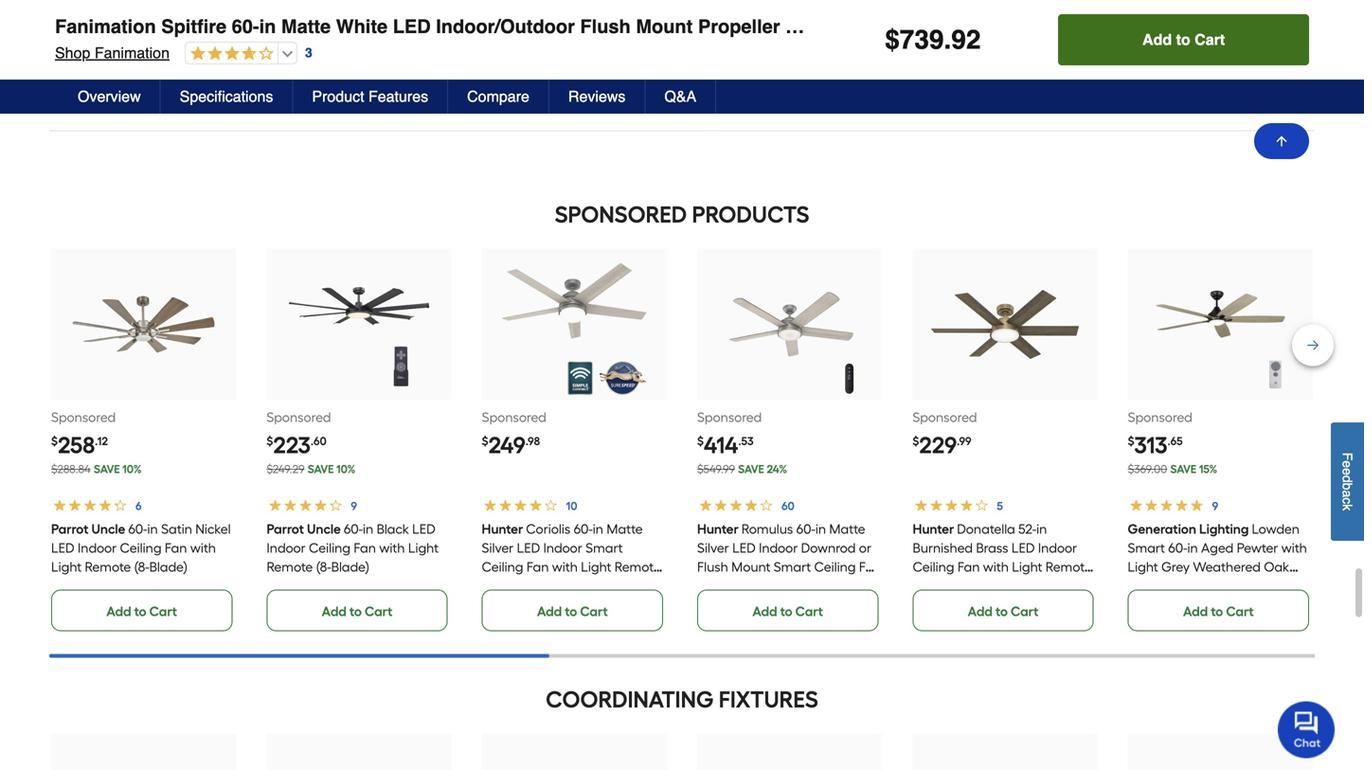 Task type: describe. For each thing, give the bounding box(es) containing it.
hunter coriolis 60-in matte silver led indoor smart ceiling fan with light remote (5-blade) image
[[500, 250, 648, 398]]

add to cart for romulus 60-in matte silver led indoor downrod or flush mount smart ceiling fan with light remote (5-blade)
[[753, 603, 823, 619]]

add to cart link inside 229 list item
[[913, 590, 1094, 631]]

add to cart inside button
[[1143, 31, 1225, 48]]

to for 60-in satin nickel led indoor ceiling fan with light remote (8-blade)
[[134, 603, 146, 619]]

$249.29 save 10%
[[267, 462, 356, 476]]

1 vertical spatial fanimation
[[95, 44, 170, 62]]

$ for 739
[[885, 25, 900, 55]]

parrot uncle 60-in black led indoor ceiling fan with light remote (8-blade) image
[[285, 250, 433, 398]]

donatella 52-in burnished brass led indoor ceiling fan with light remote (6-blade)
[[913, 521, 1092, 594]]

10% for 223
[[336, 462, 356, 476]]

hunter inside the 414 list item
[[697, 521, 739, 537]]

remote inside the lowden smart 60-in aged pewter with light grey weathered oak blades led indoor propeller ceiling fan with light remote (5-blade)
[[1261, 597, 1307, 613]]

compare
[[467, 88, 530, 105]]

15%
[[1199, 462, 1218, 476]]

.98
[[526, 434, 540, 448]]

blade) inside donatella 52-in burnished brass led indoor ceiling fan with light remote (6-blade)
[[928, 578, 966, 594]]

ceiling inside coriolis 60-in matte silver led indoor smart ceiling fan with light remote (5-blade)
[[482, 559, 524, 575]]

cart for 60-in satin nickel led indoor ceiling fan with light remote (8-blade)
[[149, 603, 177, 619]]

generation lighting lowden smart 60-in aged pewter with light grey weathered oak blades led indoor propeller ceiling fan with light remote (5-blade) image
[[1146, 250, 1295, 398]]

remote inside 60-in black led indoor ceiling fan with light remote (8-blade)
[[267, 559, 313, 575]]

ceiling inside 60-in satin nickel led indoor ceiling fan with light remote (8-blade)
[[120, 540, 162, 556]]

2 e from the top
[[1340, 468, 1355, 475]]

q&a
[[664, 88, 696, 105]]

add to cart for 60-in satin nickel led indoor ceiling fan with light remote (8-blade)
[[106, 603, 177, 619]]

249 list item
[[482, 249, 667, 631]]

matte for romulus 60-in matte silver led indoor downrod or flush mount smart ceiling fan with light remote (5-blade)
[[829, 521, 865, 537]]

reviews
[[568, 88, 626, 105]]

q&a button
[[646, 80, 716, 114]]

reviews button
[[549, 80, 646, 114]]

60- inside 60-in black led indoor ceiling fan with light remote (8-blade)
[[344, 521, 363, 537]]

remote inside donatella 52-in burnished brass led indoor ceiling fan with light remote (6-blade)
[[1046, 559, 1092, 575]]

sponsored products
[[555, 201, 809, 228]]

indoor inside donatella 52-in burnished brass led indoor ceiling fan with light remote (6-blade)
[[1038, 540, 1077, 556]]

$549.99 save 24%
[[697, 462, 787, 476]]

10% for 258
[[122, 462, 142, 476]]

q
[[201, 88, 219, 114]]

52-
[[1018, 521, 1036, 537]]

white
[[336, 16, 388, 37]]

indoor inside 60-in satin nickel led indoor ceiling fan with light remote (8-blade)
[[78, 540, 117, 556]]

burnished
[[913, 540, 973, 556]]

60- inside 60-in satin nickel led indoor ceiling fan with light remote (8-blade)
[[128, 521, 147, 537]]

features
[[369, 88, 428, 105]]

c
[[1340, 497, 1355, 504]]

$288.84
[[51, 462, 91, 476]]

in inside donatella 52-in burnished brass led indoor ceiling fan with light remote (6-blade)
[[1036, 521, 1047, 537]]

sponsored for lowden smart 60-in aged pewter with light grey weathered oak blades led indoor propeller ceiling fan with light remote (5-blade)
[[1128, 409, 1193, 425]]

ceiling inside 60-in black led indoor ceiling fan with light remote (8-blade)
[[309, 540, 350, 556]]

sponsored for romulus 60-in matte silver led indoor downrod or flush mount smart ceiling fan with light remote (5-blade)
[[697, 409, 762, 425]]

coordinating
[[546, 686, 714, 713]]

f e e d b a c k button
[[1331, 422, 1364, 541]]

romulus
[[742, 521, 793, 537]]

fan inside romulus 60-in matte silver led indoor downrod or flush mount smart ceiling fan with light remote (5-blade)
[[859, 559, 881, 575]]

add for coriolis 60-in matte silver led indoor smart ceiling fan with light remote (5-blade)
[[537, 603, 562, 619]]

b
[[1340, 483, 1355, 490]]

remote inside romulus 60-in matte silver led indoor downrod or flush mount smart ceiling fan with light remote (5-blade)
[[760, 578, 806, 594]]

$369.00
[[1128, 462, 1167, 476]]

hunter for 249
[[482, 521, 523, 537]]

3.7 stars image
[[186, 45, 274, 63]]

flush inside romulus 60-in matte silver led indoor downrod or flush mount smart ceiling fan with light remote (5-blade)
[[697, 559, 728, 575]]

in inside coriolis 60-in matte silver led indoor smart ceiling fan with light remote (5-blade)
[[593, 521, 604, 537]]

in inside romulus 60-in matte silver led indoor downrod or flush mount smart ceiling fan with light remote (5-blade)
[[816, 521, 826, 537]]

hunter romulus 60-in matte silver led indoor downrod or flush mount smart ceiling fan with light remote (5-blade) image
[[716, 250, 864, 398]]

.53
[[738, 434, 754, 448]]

add to cart button
[[1058, 14, 1309, 65]]

smart inside coriolis 60-in matte silver led indoor smart ceiling fan with light remote (5-blade)
[[586, 540, 623, 556]]

blade) inside romulus 60-in matte silver led indoor downrod or flush mount smart ceiling fan with light remote (5-blade)
[[824, 578, 863, 594]]

ceiling inside romulus 60-in matte silver led indoor downrod or flush mount smart ceiling fan with light remote (5-blade)
[[814, 559, 856, 575]]

313
[[1135, 431, 1168, 459]]

light inside 60-in black led indoor ceiling fan with light remote (8-blade)
[[408, 540, 438, 556]]

blade) inside the lowden smart 60-in aged pewter with light grey weathered oak blades led indoor propeller ceiling fan with light remote (5-blade)
[[1143, 616, 1181, 632]]

light inside donatella 52-in burnished brass led indoor ceiling fan with light remote (6-blade)
[[1012, 559, 1042, 575]]

light inside 60-in satin nickel led indoor ceiling fan with light remote (8-blade)
[[51, 559, 82, 575]]

led inside 60-in satin nickel led indoor ceiling fan with light remote (8-blade)
[[51, 540, 75, 556]]

.60
[[311, 434, 327, 448]]

led inside donatella 52-in burnished brass led indoor ceiling fan with light remote (6-blade)
[[1011, 540, 1035, 556]]

258
[[58, 431, 95, 459]]

0 vertical spatial mount
[[636, 16, 693, 37]]

add for romulus 60-in matte silver led indoor downrod or flush mount smart ceiling fan with light remote (5-blade)
[[753, 603, 777, 619]]

donatella
[[957, 521, 1015, 537]]

sponsored for donatella 52-in burnished brass led indoor ceiling fan with light remote (6-blade)
[[913, 409, 977, 425]]

to for 60-in black led indoor ceiling fan with light remote (8-blade)
[[350, 603, 362, 619]]

.
[[944, 25, 951, 55]]

lighting
[[1200, 521, 1249, 537]]

with inside coriolis 60-in matte silver led indoor smart ceiling fan with light remote (5-blade)
[[552, 559, 578, 575]]

add to cart for donatella 52-in burnished brass led indoor ceiling fan with light remote (6-blade)
[[968, 603, 1039, 619]]

f e e d b a c k
[[1340, 452, 1355, 511]]

parrot for 223
[[267, 521, 304, 537]]

blade) inside 60-in satin nickel led indoor ceiling fan with light remote (8-blade)
[[149, 559, 188, 575]]

led right white
[[393, 16, 431, 37]]

coordinating fixtures
[[546, 686, 818, 713]]

uncle for 258
[[91, 521, 125, 537]]

sponsored inside southdeep products 'heading'
[[555, 201, 687, 228]]

downrod
[[801, 540, 856, 556]]

coordinating fixtures heading
[[49, 681, 1315, 718]]

ceiling inside the lowden smart 60-in aged pewter with light grey weathered oak blades led indoor propeller ceiling fan with light remote (5-blade)
[[1128, 597, 1170, 613]]

save for 258
[[94, 462, 120, 476]]

.99
[[957, 434, 972, 448]]

generation
[[1128, 521, 1197, 537]]

indoor inside the lowden smart 60-in aged pewter with light grey weathered oak blades led indoor propeller ceiling fan with light remote (5-blade)
[[1198, 578, 1237, 594]]

$549.99
[[697, 462, 735, 476]]

223
[[273, 431, 311, 459]]

$ 739 . 92
[[885, 25, 981, 55]]

229 list item
[[913, 249, 1098, 631]]

24%
[[767, 462, 787, 476]]

with inside romulus 60-in matte silver led indoor downrod or flush mount smart ceiling fan with light remote (5-blade)
[[697, 578, 723, 594]]

$ for 414
[[697, 434, 704, 448]]

sponsored for 60-in satin nickel led indoor ceiling fan with light remote (8-blade)
[[51, 409, 116, 425]]

(5- inside the lowden smart 60-in aged pewter with light grey weathered oak blades led indoor propeller ceiling fan with light remote (5-blade)
[[1128, 616, 1143, 632]]

parrot uncle for 258
[[51, 521, 125, 537]]

92
[[951, 25, 981, 55]]

smart inside the lowden smart 60-in aged pewter with light grey weathered oak blades led indoor propeller ceiling fan with light remote (5-blade)
[[1128, 540, 1165, 556]]

in inside 60-in black led indoor ceiling fan with light remote (8-blade)
[[363, 521, 373, 537]]

&
[[225, 88, 242, 114]]

(3-
[[1062, 16, 1085, 37]]

.12
[[95, 434, 108, 448]]

to for romulus 60-in matte silver led indoor downrod or flush mount smart ceiling fan with light remote (5-blade)
[[780, 603, 793, 619]]

shop
[[55, 44, 90, 62]]

add to cart link for 414
[[697, 590, 879, 631]]

(5- inside coriolis 60-in matte silver led indoor smart ceiling fan with light remote (5-blade)
[[482, 578, 497, 594]]

f
[[1340, 452, 1355, 461]]

nickel
[[195, 521, 231, 537]]

with inside 60-in black led indoor ceiling fan with light remote (8-blade)
[[379, 540, 405, 556]]

smart inside romulus 60-in matte silver led indoor downrod or flush mount smart ceiling fan with light remote (5-blade)
[[774, 559, 811, 575]]

parrot for 258
[[51, 521, 88, 537]]

weathered
[[1193, 559, 1261, 575]]

oak
[[1264, 559, 1290, 575]]

satin
[[161, 521, 192, 537]]

chat invite button image
[[1278, 701, 1336, 758]]

coriolis
[[526, 521, 571, 537]]

led inside romulus 60-in matte silver led indoor downrod or flush mount smart ceiling fan with light remote (5-blade)
[[732, 540, 756, 556]]

uncle for 223
[[307, 521, 341, 537]]

with inside 60-in satin nickel led indoor ceiling fan with light remote (8-blade)
[[190, 540, 216, 556]]

overview button
[[59, 80, 161, 114]]

indoor inside romulus 60-in matte silver led indoor downrod or flush mount smart ceiling fan with light remote (5-blade)
[[759, 540, 798, 556]]

indoor inside 60-in black led indoor ceiling fan with light remote (8-blade)
[[267, 540, 306, 556]]

cart for donatella 52-in burnished brass led indoor ceiling fan with light remote (6-blade)
[[1011, 603, 1039, 619]]

products
[[692, 201, 809, 228]]

community
[[70, 88, 195, 114]]

60- up 3.7 stars image
[[232, 16, 259, 37]]

blade) inside 60-in black led indoor ceiling fan with light remote (8-blade)
[[331, 559, 369, 575]]

1 e from the top
[[1340, 461, 1355, 468]]

indoor inside coriolis 60-in matte silver led indoor smart ceiling fan with light remote (5-blade)
[[544, 540, 583, 556]]

to for lowden smart 60-in aged pewter with light grey weathered oak blades led indoor propeller ceiling fan with light remote (5-blade)
[[1211, 603, 1223, 619]]

coriolis 60-in matte silver led indoor smart ceiling fan with light remote (5-blade)
[[482, 521, 661, 594]]

save for 223
[[308, 462, 334, 476]]



Task type: locate. For each thing, give the bounding box(es) containing it.
add to cart inside 258 list item
[[106, 603, 177, 619]]

add for 60-in satin nickel led indoor ceiling fan with light remote (8-blade)
[[106, 603, 131, 619]]

0 horizontal spatial (8-
[[134, 559, 149, 575]]

$ for 249
[[482, 434, 489, 448]]

add to cart for lowden smart 60-in aged pewter with light grey weathered oak blades led indoor propeller ceiling fan with light remote (5-blade)
[[1183, 603, 1254, 619]]

led down $288.84
[[51, 540, 75, 556]]

remote inside coriolis 60-in matte silver led indoor smart ceiling fan with light remote (5-blade)
[[615, 559, 661, 575]]

propeller down oak
[[1240, 578, 1293, 594]]

silver for fan
[[482, 540, 514, 556]]

fanimation up "community"
[[95, 44, 170, 62]]

overview
[[78, 88, 141, 105]]

add down grey
[[1183, 603, 1208, 619]]

3 add to cart link from the left
[[482, 590, 663, 631]]

ceiling inside donatella 52-in burnished brass led indoor ceiling fan with light remote (6-blade)
[[913, 559, 954, 575]]

229
[[919, 431, 957, 459]]

add to cart link for 223
[[267, 590, 448, 631]]

ceiling
[[785, 16, 849, 37], [120, 540, 162, 556], [309, 540, 350, 556], [482, 559, 524, 575], [814, 559, 856, 575], [913, 559, 954, 575], [1128, 597, 1170, 613]]

save down .60
[[308, 462, 334, 476]]

hunter donatella 52-in burnished brass led indoor ceiling fan with light remote (6-blade) image
[[931, 250, 1079, 398]]

add to cart link inside 249 list item
[[482, 590, 663, 631]]

parrot uncle 60-in satin nickel led indoor ceiling fan with light remote (8-blade) image
[[70, 250, 218, 398]]

0 horizontal spatial matte
[[281, 16, 331, 37]]

indoor down $288.84 save 10%
[[78, 540, 117, 556]]

add to cart link for 313
[[1128, 590, 1309, 631]]

product features
[[312, 88, 428, 105]]

10%
[[122, 462, 142, 476], [336, 462, 356, 476]]

1 vertical spatial propeller
[[1240, 578, 1293, 594]]

3 hunter from the left
[[913, 521, 954, 537]]

add inside 229 list item
[[968, 603, 993, 619]]

propeller inside the lowden smart 60-in aged pewter with light grey weathered oak blades led indoor propeller ceiling fan with light remote (5-blade)
[[1240, 578, 1293, 594]]

propeller
[[698, 16, 780, 37], [1240, 578, 1293, 594]]

fan inside the lowden smart 60-in aged pewter with light grey weathered oak blades led indoor propeller ceiling fan with light remote (5-blade)
[[1173, 597, 1195, 613]]

1 horizontal spatial parrot uncle
[[267, 521, 341, 537]]

cart for 60-in black led indoor ceiling fan with light remote (8-blade)
[[365, 603, 393, 619]]

258 list item
[[51, 249, 236, 631]]

black
[[376, 521, 409, 537]]

cart inside button
[[1195, 31, 1225, 48]]

$ for 258
[[51, 434, 58, 448]]

specifications
[[180, 88, 273, 105]]

0 vertical spatial propeller
[[698, 16, 780, 37]]

hunter up burnished
[[913, 521, 954, 537]]

313 list item
[[1128, 249, 1313, 632]]

hunter for 229
[[913, 521, 954, 537]]

3
[[305, 45, 312, 60]]

2 silver from the left
[[697, 540, 729, 556]]

hunter
[[482, 521, 523, 537], [697, 521, 739, 537], [913, 521, 954, 537]]

2 10% from the left
[[336, 462, 356, 476]]

to for coriolis 60-in matte silver led indoor smart ceiling fan with light remote (5-blade)
[[565, 603, 577, 619]]

1 horizontal spatial mount
[[731, 559, 771, 575]]

in up 3.7 stars image
[[259, 16, 276, 37]]

4 add to cart link from the left
[[697, 590, 879, 631]]

60- left satin
[[128, 521, 147, 537]]

60-in satin nickel led indoor ceiling fan with light remote (8-blade)
[[51, 521, 231, 575]]

1 horizontal spatial flush
[[697, 559, 728, 575]]

fan inside coriolis 60-in matte silver led indoor smart ceiling fan with light remote (5-blade)
[[527, 559, 549, 575]]

parrot uncle down $249.29 save 10%
[[267, 521, 341, 537]]

0 horizontal spatial hunter
[[482, 521, 523, 537]]

indoor down $249.29
[[267, 540, 306, 556]]

add to cart link down the downrod
[[697, 590, 879, 631]]

uncle down $249.29 save 10%
[[307, 521, 341, 537]]

sponsored inside 229 list item
[[913, 409, 977, 425]]

0 horizontal spatial propeller
[[698, 16, 780, 37]]

e up the "b"
[[1340, 468, 1355, 475]]

community q & a
[[70, 88, 264, 114]]

led inside coriolis 60-in matte silver led indoor smart ceiling fan with light remote (5-blade)
[[517, 540, 540, 556]]

add to cart inside the 223 list item
[[322, 603, 393, 619]]

2 parrot from the left
[[267, 521, 304, 537]]

(6-
[[913, 578, 928, 594]]

$ 229 .99
[[913, 431, 972, 459]]

$ 249 .98
[[482, 431, 540, 459]]

k
[[1340, 504, 1355, 511]]

add to cart link down coriolis
[[482, 590, 663, 631]]

1 horizontal spatial parrot
[[267, 521, 304, 537]]

specifications button
[[161, 80, 293, 114]]

$ 313 .65
[[1128, 431, 1183, 459]]

$ 414 .53
[[697, 431, 754, 459]]

6 add to cart link from the left
[[1128, 590, 1309, 631]]

with inside donatella 52-in burnished brass led indoor ceiling fan with light remote (6-blade)
[[983, 559, 1009, 575]]

sponsored
[[555, 201, 687, 228], [51, 409, 116, 425], [267, 409, 331, 425], [482, 409, 546, 425], [697, 409, 762, 425], [913, 409, 977, 425], [1128, 409, 1193, 425]]

1 hunter from the left
[[482, 521, 523, 537]]

add for 60-in black led indoor ceiling fan with light remote (8-blade)
[[322, 603, 347, 619]]

pewter
[[1237, 540, 1278, 556]]

$ up $369.00
[[1128, 434, 1135, 448]]

matte inside romulus 60-in matte silver led indoor downrod or flush mount smart ceiling fan with light remote (5-blade)
[[829, 521, 865, 537]]

5 add to cart link from the left
[[913, 590, 1094, 631]]

hunter left romulus
[[697, 521, 739, 537]]

save inside the 414 list item
[[738, 462, 764, 476]]

0 horizontal spatial (5-
[[482, 578, 497, 594]]

add down donatella 52-in burnished brass led indoor ceiling fan with light remote (6-blade) on the right bottom
[[968, 603, 993, 619]]

60- inside the lowden smart 60-in aged pewter with light grey weathered oak blades led indoor propeller ceiling fan with light remote (5-blade)
[[1169, 540, 1188, 556]]

2 uncle from the left
[[307, 521, 341, 537]]

1 vertical spatial mount
[[731, 559, 771, 575]]

add to cart link down weathered
[[1128, 590, 1309, 631]]

add to cart link inside 258 list item
[[51, 590, 232, 631]]

sponsored for coriolis 60-in matte silver led indoor smart ceiling fan with light remote (5-blade)
[[482, 409, 546, 425]]

249
[[489, 431, 526, 459]]

60- inside romulus 60-in matte silver led indoor downrod or flush mount smart ceiling fan with light remote (5-blade)
[[796, 521, 816, 537]]

parrot uncle
[[51, 521, 125, 537], [267, 521, 341, 537]]

$ left '.98'
[[482, 434, 489, 448]]

matte for coriolis 60-in matte silver led indoor smart ceiling fan with light remote (5-blade)
[[607, 521, 643, 537]]

414
[[704, 431, 738, 459]]

1 vertical spatial flush
[[697, 559, 728, 575]]

save inside 258 list item
[[94, 462, 120, 476]]

add down coriolis 60-in matte silver led indoor smart ceiling fan with light remote (5-blade)
[[537, 603, 562, 619]]

60- right coriolis
[[574, 521, 593, 537]]

10% inside 258 list item
[[122, 462, 142, 476]]

generation lighting
[[1128, 521, 1249, 537]]

2 add to cart link from the left
[[267, 590, 448, 631]]

led down grey
[[1171, 578, 1195, 594]]

remote inside 60-in satin nickel led indoor ceiling fan with light remote (8-blade)
[[85, 559, 131, 575]]

indoor
[[78, 540, 117, 556], [267, 540, 306, 556], [544, 540, 583, 556], [759, 540, 798, 556], [1038, 540, 1077, 556], [1198, 578, 1237, 594]]

led down '52-'
[[1011, 540, 1035, 556]]

lowden smart 60-in aged pewter with light grey weathered oak blades led indoor propeller ceiling fan with light remote (5-blade)
[[1128, 521, 1307, 632]]

60- up the downrod
[[796, 521, 816, 537]]

add to cart link for 258
[[51, 590, 232, 631]]

in down generation lighting
[[1188, 540, 1198, 556]]

mount inside romulus 60-in matte silver led indoor downrod or flush mount smart ceiling fan with light remote (5-blade)
[[731, 559, 771, 575]]

led inside 60-in black led indoor ceiling fan with light remote (8-blade)
[[412, 521, 435, 537]]

$ 223 .60
[[267, 431, 327, 459]]

1 horizontal spatial uncle
[[307, 521, 341, 537]]

0 horizontal spatial mount
[[636, 16, 693, 37]]

to inside 258 list item
[[134, 603, 146, 619]]

$369.00 save 15%
[[1128, 462, 1218, 476]]

e up d
[[1340, 461, 1355, 468]]

matte up or
[[829, 521, 865, 537]]

1 uncle from the left
[[91, 521, 125, 537]]

save for 313
[[1171, 462, 1197, 476]]

$ left ".99"
[[913, 434, 919, 448]]

fanimation spitfire 60-in galvanized led indoor/outdoor propeller ceiling fan with light remote (3-blade) image
[[1146, 735, 1295, 770]]

1 horizontal spatial propeller
[[1240, 578, 1293, 594]]

mount down romulus
[[731, 559, 771, 575]]

blades
[[1128, 578, 1168, 594]]

$249.29
[[267, 462, 305, 476]]

save down .12
[[94, 462, 120, 476]]

sponsored for 60-in black led indoor ceiling fan with light remote (8-blade)
[[267, 409, 331, 425]]

$ inside $ 223 .60
[[267, 434, 273, 448]]

60- up grey
[[1169, 540, 1188, 556]]

add to cart link inside the 414 list item
[[697, 590, 879, 631]]

$ up $549.99
[[697, 434, 704, 448]]

add inside 249 list item
[[537, 603, 562, 619]]

in
[[259, 16, 276, 37], [147, 521, 158, 537], [363, 521, 373, 537], [593, 521, 604, 537], [816, 521, 826, 537], [1036, 521, 1047, 537], [1188, 540, 1198, 556]]

silver
[[482, 540, 514, 556], [697, 540, 729, 556]]

add to cart inside 249 list item
[[537, 603, 608, 619]]

2 horizontal spatial smart
[[1128, 540, 1165, 556]]

silver inside romulus 60-in matte silver led indoor downrod or flush mount smart ceiling fan with light remote (5-blade)
[[697, 540, 729, 556]]

silver inside coriolis 60-in matte silver led indoor smart ceiling fan with light remote (5-blade)
[[482, 540, 514, 556]]

mount up the "q&a"
[[636, 16, 693, 37]]

1 horizontal spatial 10%
[[336, 462, 356, 476]]

smart
[[586, 540, 623, 556], [1128, 540, 1165, 556], [774, 559, 811, 575]]

parrot inside 258 list item
[[51, 521, 88, 537]]

1 horizontal spatial matte
[[607, 521, 643, 537]]

uncle down $288.84 save 10%
[[91, 521, 125, 537]]

to for donatella 52-in burnished brass led indoor ceiling fan with light remote (6-blade)
[[996, 603, 1008, 619]]

to inside the 223 list item
[[350, 603, 362, 619]]

in left satin
[[147, 521, 158, 537]]

0 horizontal spatial parrot uncle
[[51, 521, 125, 537]]

2 save from the left
[[308, 462, 334, 476]]

fanimation spitfire 60-in matte white led indoor/outdoor flush mount propeller ceiling fan with light remote (3-blade)
[[55, 16, 1143, 37]]

parrot down $288.84
[[51, 521, 88, 537]]

(5- inside romulus 60-in matte silver led indoor downrod or flush mount smart ceiling fan with light remote (5-blade)
[[809, 578, 824, 594]]

in right donatella
[[1036, 521, 1047, 537]]

60- inside coriolis 60-in matte silver led indoor smart ceiling fan with light remote (5-blade)
[[574, 521, 593, 537]]

silver for flush
[[697, 540, 729, 556]]

add right "(3-"
[[1143, 31, 1172, 48]]

1 horizontal spatial hunter
[[697, 521, 739, 537]]

sponsored inside 249 list item
[[482, 409, 546, 425]]

in inside the lowden smart 60-in aged pewter with light grey weathered oak blades led indoor propeller ceiling fan with light remote (5-blade)
[[1188, 540, 1198, 556]]

compare button
[[448, 80, 549, 114]]

add to cart link down brass in the right of the page
[[913, 590, 1094, 631]]

parrot
[[51, 521, 88, 537], [267, 521, 304, 537]]

in right coriolis
[[593, 521, 604, 537]]

save left 15% on the bottom of the page
[[1171, 462, 1197, 476]]

indoor right brass in the right of the page
[[1038, 540, 1077, 556]]

cart for romulus 60-in matte silver led indoor downrod or flush mount smart ceiling fan with light remote (5-blade)
[[795, 603, 823, 619]]

matte right coriolis
[[607, 521, 643, 537]]

d
[[1340, 475, 1355, 483]]

cart for lowden smart 60-in aged pewter with light grey weathered oak blades led indoor propeller ceiling fan with light remote (5-blade)
[[1226, 603, 1254, 619]]

2 parrot uncle from the left
[[267, 521, 341, 537]]

indoor down coriolis
[[544, 540, 583, 556]]

fan inside 60-in black led indoor ceiling fan with light remote (8-blade)
[[354, 540, 376, 556]]

0 vertical spatial fanimation
[[55, 16, 156, 37]]

light inside romulus 60-in matte silver led indoor downrod or flush mount smart ceiling fan with light remote (5-blade)
[[726, 578, 757, 594]]

$ inside $ 414 .53
[[697, 434, 704, 448]]

save inside the 223 list item
[[308, 462, 334, 476]]

lowden
[[1252, 521, 1300, 537]]

indoor down weathered
[[1198, 578, 1237, 594]]

$ 258 .12
[[51, 431, 108, 459]]

cart inside 249 list item
[[580, 603, 608, 619]]

a
[[248, 88, 264, 114]]

60- left black
[[344, 521, 363, 537]]

1 silver from the left
[[482, 540, 514, 556]]

hunter inside 249 list item
[[482, 521, 523, 537]]

$288.84 save 10%
[[51, 462, 142, 476]]

1 parrot from the left
[[51, 521, 88, 537]]

1 horizontal spatial (5-
[[809, 578, 824, 594]]

$ for 229
[[913, 434, 919, 448]]

matte up "3"
[[281, 16, 331, 37]]

$ for 223
[[267, 434, 273, 448]]

parrot down $249.29
[[267, 521, 304, 537]]

uncle inside 258 list item
[[91, 521, 125, 537]]

1 horizontal spatial silver
[[697, 540, 729, 556]]

save left 24% on the bottom right of the page
[[738, 462, 764, 476]]

1 horizontal spatial (8-
[[316, 559, 331, 575]]

(8-
[[134, 559, 149, 575], [316, 559, 331, 575]]

remote
[[988, 16, 1057, 37], [85, 559, 131, 575], [267, 559, 313, 575], [615, 559, 661, 575], [1046, 559, 1092, 575], [760, 578, 806, 594], [1261, 597, 1307, 613]]

$ up $249.29
[[267, 434, 273, 448]]

indoor down romulus
[[759, 540, 798, 556]]

add to cart
[[1143, 31, 1225, 48], [106, 603, 177, 619], [322, 603, 393, 619], [537, 603, 608, 619], [753, 603, 823, 619], [968, 603, 1039, 619], [1183, 603, 1254, 619]]

0 horizontal spatial flush
[[580, 16, 631, 37]]

to
[[1176, 31, 1191, 48], [134, 603, 146, 619], [350, 603, 362, 619], [565, 603, 577, 619], [780, 603, 793, 619], [996, 603, 1008, 619], [1211, 603, 1223, 619]]

(8- inside 60-in black led indoor ceiling fan with light remote (8-blade)
[[316, 559, 331, 575]]

spitfire
[[161, 16, 227, 37]]

uncle
[[91, 521, 125, 537], [307, 521, 341, 537]]

2 horizontal spatial hunter
[[913, 521, 954, 537]]

led right black
[[412, 521, 435, 537]]

0 vertical spatial flush
[[580, 16, 631, 37]]

grey
[[1162, 559, 1190, 575]]

in inside 60-in satin nickel led indoor ceiling fan with light remote (8-blade)
[[147, 521, 158, 537]]

1 add to cart link from the left
[[51, 590, 232, 631]]

1 (8- from the left
[[134, 559, 149, 575]]

add
[[1143, 31, 1172, 48], [106, 603, 131, 619], [322, 603, 347, 619], [537, 603, 562, 619], [753, 603, 777, 619], [968, 603, 993, 619], [1183, 603, 1208, 619]]

add to cart link inside the 223 list item
[[267, 590, 448, 631]]

led down romulus
[[732, 540, 756, 556]]

add down 60-in black led indoor ceiling fan with light remote (8-blade)
[[322, 603, 347, 619]]

add to cart for 60-in black led indoor ceiling fan with light remote (8-blade)
[[322, 603, 393, 619]]

0 horizontal spatial parrot
[[51, 521, 88, 537]]

cart inside 229 list item
[[1011, 603, 1039, 619]]

add to cart link down 60-in black led indoor ceiling fan with light remote (8-blade)
[[267, 590, 448, 631]]

add inside 258 list item
[[106, 603, 131, 619]]

0 horizontal spatial silver
[[482, 540, 514, 556]]

fanimation up shop fanimation
[[55, 16, 156, 37]]

shop fanimation
[[55, 44, 170, 62]]

in left black
[[363, 521, 373, 537]]

1 save from the left
[[94, 462, 120, 476]]

cart inside 313 list item
[[1226, 603, 1254, 619]]

indoor/outdoor
[[436, 16, 575, 37]]

0 horizontal spatial uncle
[[91, 521, 125, 537]]

hunter left coriolis
[[482, 521, 523, 537]]

or
[[859, 540, 872, 556]]

in up the downrod
[[816, 521, 826, 537]]

led down coriolis
[[517, 540, 540, 556]]

4 save from the left
[[1171, 462, 1197, 476]]

739
[[900, 25, 944, 55]]

parrot uncle for 223
[[267, 521, 341, 537]]

0 horizontal spatial 10%
[[122, 462, 142, 476]]

1 horizontal spatial smart
[[774, 559, 811, 575]]

with
[[893, 16, 931, 37], [190, 540, 216, 556], [379, 540, 405, 556], [1282, 540, 1307, 556], [552, 559, 578, 575], [983, 559, 1009, 575], [697, 578, 723, 594], [1198, 597, 1224, 613]]

1 10% from the left
[[122, 462, 142, 476]]

2 horizontal spatial matte
[[829, 521, 865, 537]]

parrot uncle down $288.84 save 10%
[[51, 521, 125, 537]]

cart inside the 414 list item
[[795, 603, 823, 619]]

led inside the lowden smart 60-in aged pewter with light grey weathered oak blades led indoor propeller ceiling fan with light remote (5-blade)
[[1171, 578, 1195, 594]]

add for donatella 52-in burnished brass led indoor ceiling fan with light remote (6-blade)
[[968, 603, 993, 619]]

hunter inside 229 list item
[[913, 521, 954, 537]]

cart inside 258 list item
[[149, 603, 177, 619]]

add to cart inside the 414 list item
[[753, 603, 823, 619]]

414 list item
[[697, 249, 882, 631]]

sponsored inside 313 list item
[[1128, 409, 1193, 425]]

1 parrot uncle from the left
[[51, 521, 125, 537]]

parrot inside the 223 list item
[[267, 521, 304, 537]]

aged
[[1201, 540, 1234, 556]]

223 list item
[[267, 249, 452, 631]]

3 save from the left
[[738, 462, 764, 476]]

propeller up q&a button
[[698, 16, 780, 37]]

0 horizontal spatial smart
[[586, 540, 623, 556]]

60-in black led indoor ceiling fan with light remote (8-blade)
[[267, 521, 438, 575]]

matte inside coriolis 60-in matte silver led indoor smart ceiling fan with light remote (5-blade)
[[607, 521, 643, 537]]

add to cart link inside 313 list item
[[1128, 590, 1309, 631]]

light inside coriolis 60-in matte silver led indoor smart ceiling fan with light remote (5-blade)
[[581, 559, 612, 575]]

$ for 313
[[1128, 434, 1135, 448]]

cart inside the 223 list item
[[365, 603, 393, 619]]

arrow up image
[[1274, 134, 1289, 149]]

add down 60-in satin nickel led indoor ceiling fan with light remote (8-blade)
[[106, 603, 131, 619]]

add inside add to cart button
[[1143, 31, 1172, 48]]

product features button
[[293, 80, 448, 114]]

blade)
[[1085, 16, 1143, 37], [149, 559, 188, 575], [331, 559, 369, 575], [497, 578, 535, 594], [824, 578, 863, 594], [928, 578, 966, 594], [1143, 616, 1181, 632]]

$ up $288.84
[[51, 434, 58, 448]]

product
[[312, 88, 364, 105]]

60-
[[232, 16, 259, 37], [128, 521, 147, 537], [344, 521, 363, 537], [574, 521, 593, 537], [796, 521, 816, 537], [1169, 540, 1188, 556]]

community q & a button
[[49, 71, 1315, 131]]

sponsored inside the 414 list item
[[697, 409, 762, 425]]

$ inside $ 258 .12
[[51, 434, 58, 448]]

add down romulus 60-in matte silver led indoor downrod or flush mount smart ceiling fan with light remote (5-blade)
[[753, 603, 777, 619]]

a
[[1340, 490, 1355, 497]]

fan inside 60-in satin nickel led indoor ceiling fan with light remote (8-blade)
[[165, 540, 187, 556]]

$ inside $ 249 .98
[[482, 434, 489, 448]]

blade) inside coriolis 60-in matte silver led indoor smart ceiling fan with light remote (5-blade)
[[497, 578, 535, 594]]

fan
[[854, 16, 888, 37], [165, 540, 187, 556], [354, 540, 376, 556], [527, 559, 549, 575], [859, 559, 881, 575], [957, 559, 980, 575], [1173, 597, 1195, 613]]

$ inside $ 229 .99
[[913, 434, 919, 448]]

romulus 60-in matte silver led indoor downrod or flush mount smart ceiling fan with light remote (5-blade)
[[697, 521, 881, 594]]

to inside button
[[1176, 31, 1191, 48]]

fixtures
[[719, 686, 818, 713]]

(8- inside 60-in satin nickel led indoor ceiling fan with light remote (8-blade)
[[134, 559, 149, 575]]

brass
[[976, 540, 1008, 556]]

$ left .
[[885, 25, 900, 55]]

2 horizontal spatial (5-
[[1128, 616, 1143, 632]]

southdeep products heading
[[49, 196, 1315, 233]]

add to cart link down 60-in satin nickel led indoor ceiling fan with light remote (8-blade)
[[51, 590, 232, 631]]

2 (8- from the left
[[316, 559, 331, 575]]

add for lowden smart 60-in aged pewter with light grey weathered oak blades led indoor propeller ceiling fan with light remote (5-blade)
[[1183, 603, 1208, 619]]

cart for coriolis 60-in matte silver led indoor smart ceiling fan with light remote (5-blade)
[[580, 603, 608, 619]]

2 hunter from the left
[[697, 521, 739, 537]]

.65
[[1168, 434, 1183, 448]]

add to cart for coriolis 60-in matte silver led indoor smart ceiling fan with light remote (5-blade)
[[537, 603, 608, 619]]

add to cart inside 229 list item
[[968, 603, 1039, 619]]

fan inside donatella 52-in burnished brass led indoor ceiling fan with light remote (6-blade)
[[957, 559, 980, 575]]

uncle inside the 223 list item
[[307, 521, 341, 537]]

save for 414
[[738, 462, 764, 476]]



Task type: vqa. For each thing, say whether or not it's contained in the screenshot.
'Hardware' related to Door Hardware
no



